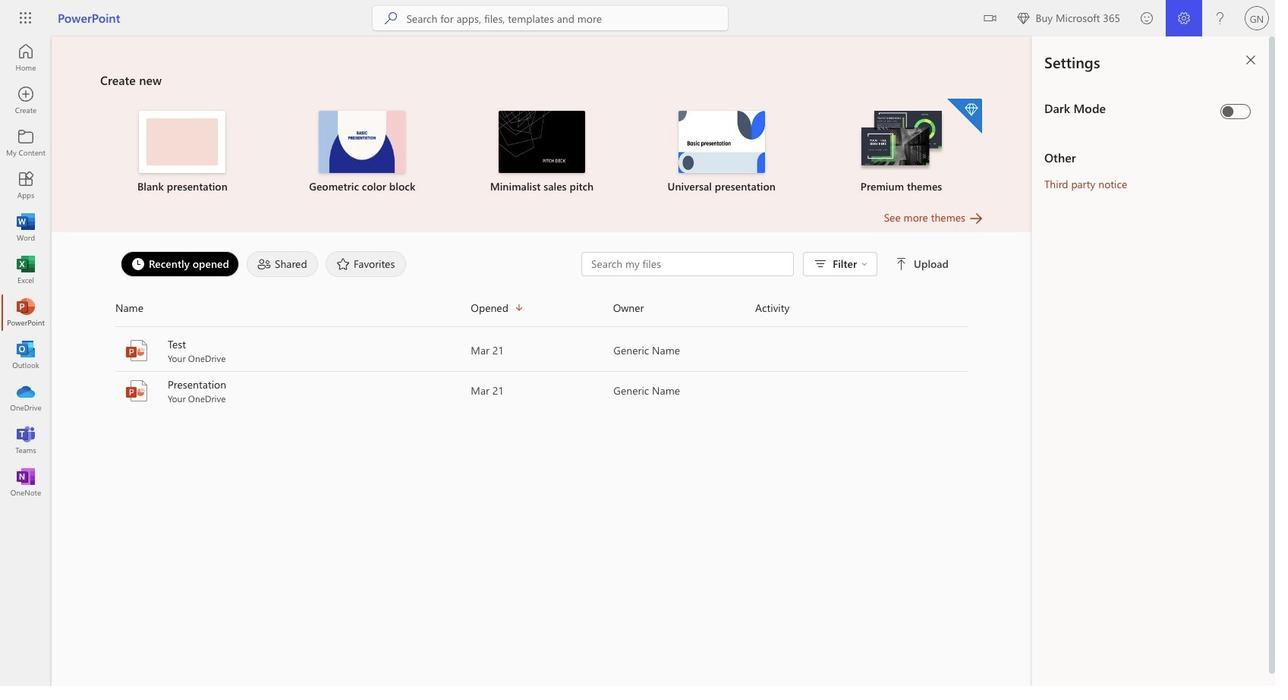 Task type: describe. For each thing, give the bounding box(es) containing it.
3 tab from the left
[[322, 251, 410, 277]]

minimalist sales pitch element
[[461, 111, 623, 194]]

favorites element
[[326, 251, 407, 277]]

0 horizontal spatial powerpoint image
[[18, 305, 33, 320]]

recently opened element
[[121, 251, 239, 277]]

universal presentation image
[[679, 111, 765, 173]]

apps image
[[18, 178, 33, 193]]

name presentation cell
[[115, 377, 471, 405]]

word image
[[18, 220, 33, 235]]

activity, column 4 of 4 column header
[[756, 296, 969, 320]]

onedrive image
[[18, 390, 33, 405]]

1 tab from the left
[[117, 251, 243, 277]]

outlook image
[[18, 348, 33, 363]]

2 tab from the left
[[243, 251, 322, 277]]

name test cell
[[115, 337, 471, 364]]

dark mode element
[[1045, 100, 1215, 117]]

teams image
[[18, 433, 33, 448]]

Search my files text field
[[590, 257, 786, 272]]



Task type: locate. For each thing, give the bounding box(es) containing it.
main content
[[52, 36, 1033, 412]]

powerpoint image up outlook icon
[[18, 305, 33, 320]]

tab
[[117, 251, 243, 277], [243, 251, 322, 277], [322, 251, 410, 277]]

geometric color block image
[[319, 111, 406, 173]]

1 horizontal spatial powerpoint image
[[125, 379, 149, 403]]

onenote image
[[18, 475, 33, 491]]

universal presentation element
[[641, 111, 803, 194]]

powerpoint image
[[18, 305, 33, 320], [125, 379, 149, 403]]

other element
[[1045, 150, 1257, 166]]

1 vertical spatial powerpoint image
[[125, 379, 149, 403]]

None search field
[[373, 6, 729, 30]]

1 region from the left
[[987, 36, 1276, 686]]

2 region from the left
[[1033, 36, 1276, 686]]

region
[[987, 36, 1276, 686], [1033, 36, 1276, 686]]

premium themes element
[[821, 99, 983, 194]]

application
[[0, 36, 1033, 686]]

create image
[[18, 93, 33, 108]]

powerpoint image inside name presentation cell
[[125, 379, 149, 403]]

banner
[[0, 0, 1276, 39]]

tab list
[[117, 248, 582, 281]]

0 vertical spatial powerpoint image
[[18, 305, 33, 320]]

list
[[100, 97, 984, 210]]

premium templates diamond image
[[948, 99, 983, 134]]

minimalist sales pitch image
[[499, 111, 585, 173]]

excel image
[[18, 263, 33, 278]]

my content image
[[18, 135, 33, 150]]

premium themes image
[[858, 111, 945, 172]]

gn image
[[1245, 6, 1270, 30]]

home image
[[18, 50, 33, 65]]

powerpoint image down powerpoint icon
[[125, 379, 149, 403]]

row
[[115, 296, 969, 327]]

Search box. Suggestions appear as you type. search field
[[407, 6, 729, 30]]

navigation
[[0, 36, 52, 504]]

geometric color block element
[[282, 111, 443, 194]]

powerpoint image
[[125, 339, 149, 363]]

blank presentation element
[[102, 111, 263, 194]]

displaying 2 out of 2 files. status
[[582, 252, 952, 276]]

shared element
[[247, 251, 318, 277]]



Task type: vqa. For each thing, say whether or not it's contained in the screenshot.
'Search my files' 'Text Field'
yes



